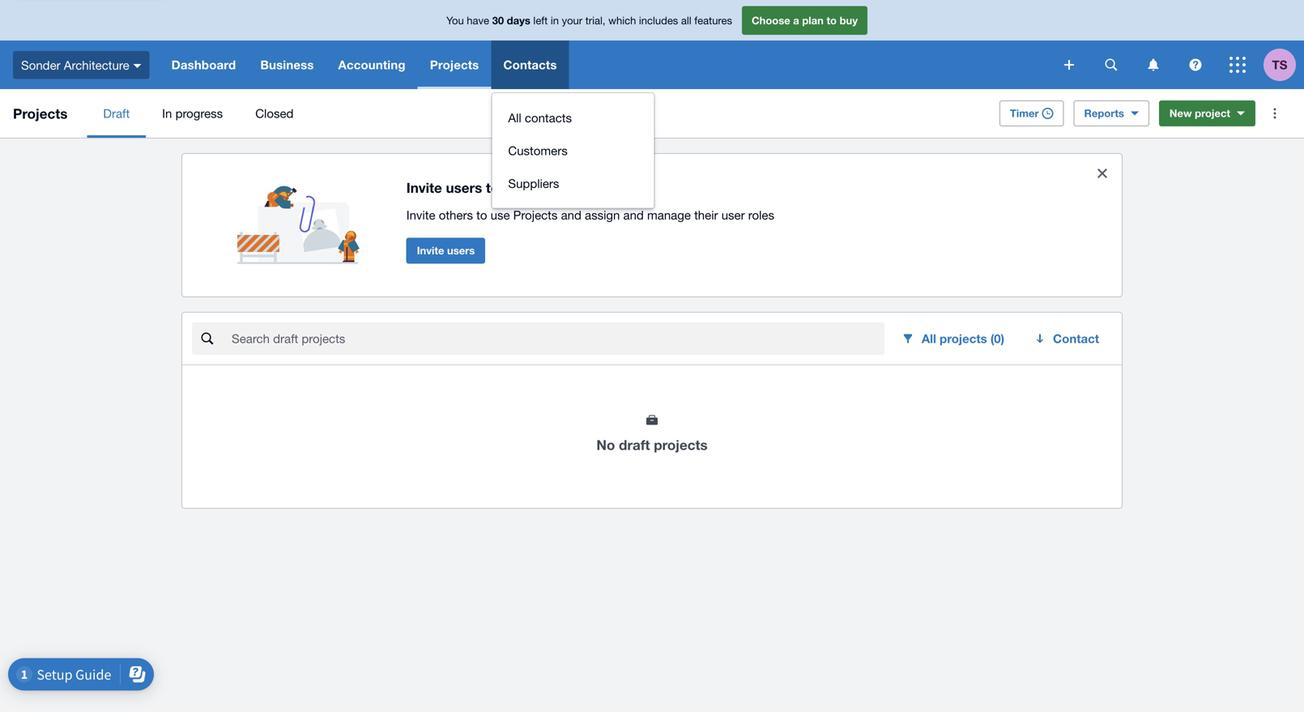 Task type: describe. For each thing, give the bounding box(es) containing it.
1 horizontal spatial svg image
[[1065, 60, 1075, 70]]

more options image
[[1259, 97, 1292, 130]]

projects inside dropdown button
[[430, 58, 479, 72]]

have
[[467, 14, 489, 27]]

features
[[695, 14, 733, 27]]

manage
[[647, 208, 691, 222]]

left
[[534, 14, 548, 27]]

assign
[[585, 208, 620, 222]]

2 svg image from the left
[[1149, 59, 1159, 71]]

invite users to projects image
[[237, 167, 368, 264]]

closed link
[[239, 89, 310, 138]]

business button
[[248, 41, 326, 89]]

includes
[[639, 14, 679, 27]]

suppliers link
[[492, 167, 654, 200]]

clear image
[[1087, 157, 1119, 190]]

trial,
[[586, 14, 606, 27]]

draft
[[619, 437, 650, 453]]

Search draft projects search field
[[230, 323, 885, 354]]

customers link
[[492, 134, 654, 167]]

all for all projects (0)
[[922, 331, 937, 346]]

2 horizontal spatial svg image
[[1230, 57, 1246, 73]]

draft link
[[87, 89, 146, 138]]

svg image inside sonder architecture popup button
[[133, 64, 142, 68]]

buy
[[840, 14, 858, 27]]

new project button
[[1160, 100, 1256, 126]]

architecture
[[64, 58, 129, 72]]

projects button
[[418, 41, 491, 89]]

accounting button
[[326, 41, 418, 89]]

sonder architecture
[[21, 58, 129, 72]]

30
[[492, 14, 504, 27]]

0 vertical spatial to
[[827, 14, 837, 27]]

invite others to use projects and assign and manage their user roles
[[407, 208, 775, 222]]

in
[[551, 14, 559, 27]]

in progress link
[[146, 89, 239, 138]]

dashboard
[[172, 58, 236, 72]]

choose a plan to buy
[[752, 14, 858, 27]]

all projects (0)
[[922, 331, 1005, 346]]

your
[[562, 14, 583, 27]]

list box containing all contacts
[[492, 93, 654, 209]]

no draft projects
[[597, 437, 708, 453]]

suppliers
[[508, 176, 559, 190]]

in progress
[[162, 106, 223, 120]]

1 svg image from the left
[[1106, 59, 1118, 71]]

roles
[[749, 208, 775, 222]]

customers
[[508, 143, 568, 158]]

use
[[491, 208, 510, 222]]

dashboard link
[[159, 41, 248, 89]]

business
[[260, 58, 314, 72]]

others
[[439, 208, 473, 222]]

users for invite users to projects
[[446, 180, 482, 196]]

invite for invite users
[[417, 244, 444, 257]]

plan
[[803, 14, 824, 27]]

contact button
[[1024, 323, 1113, 355]]

projects down suppliers
[[513, 208, 558, 222]]

group containing all contacts
[[492, 93, 654, 208]]

contacts
[[525, 111, 572, 125]]

projects down customers
[[503, 180, 558, 196]]

3 svg image from the left
[[1190, 59, 1202, 71]]

projects inside popup button
[[940, 331, 988, 346]]

draft
[[103, 106, 130, 120]]



Task type: locate. For each thing, give the bounding box(es) containing it.
invite users
[[417, 244, 475, 257]]

1 and from the left
[[561, 208, 582, 222]]

timer
[[1010, 107, 1039, 120]]

all
[[508, 111, 522, 125], [922, 331, 937, 346]]

1 vertical spatial invite
[[407, 208, 436, 222]]

projects down sonder
[[13, 105, 68, 122]]

to for projects
[[486, 180, 499, 196]]

to for use
[[477, 208, 487, 222]]

users for invite users
[[447, 244, 475, 257]]

invite users to projects
[[407, 180, 558, 196]]

invite for invite others to use projects and assign and manage their user roles
[[407, 208, 436, 222]]

invite for invite users to projects
[[407, 180, 442, 196]]

banner
[[0, 0, 1305, 209]]

0 vertical spatial all
[[508, 111, 522, 125]]

contacts
[[504, 58, 557, 72]]

choose
[[752, 14, 791, 27]]

0 horizontal spatial projects
[[654, 437, 708, 453]]

1 horizontal spatial svg image
[[1149, 59, 1159, 71]]

0 horizontal spatial svg image
[[133, 64, 142, 68]]

and
[[561, 208, 582, 222], [624, 208, 644, 222]]

no
[[597, 437, 615, 453]]

to left buy
[[827, 14, 837, 27]]

projects
[[430, 58, 479, 72], [13, 105, 68, 122], [503, 180, 558, 196], [513, 208, 558, 222]]

timer button
[[1000, 100, 1064, 126]]

1 vertical spatial users
[[447, 244, 475, 257]]

and left assign
[[561, 208, 582, 222]]

0 horizontal spatial and
[[561, 208, 582, 222]]

user
[[722, 208, 745, 222]]

you
[[447, 14, 464, 27]]

to up use
[[486, 180, 499, 196]]

svg image
[[1106, 59, 1118, 71], [1149, 59, 1159, 71], [1190, 59, 1202, 71]]

days
[[507, 14, 531, 27]]

1 vertical spatial to
[[486, 180, 499, 196]]

you have 30 days left in your trial, which includes all features
[[447, 14, 733, 27]]

in
[[162, 106, 172, 120]]

list box
[[492, 93, 654, 209]]

2 vertical spatial to
[[477, 208, 487, 222]]

ts button
[[1264, 41, 1305, 89]]

to left use
[[477, 208, 487, 222]]

invite
[[407, 180, 442, 196], [407, 208, 436, 222], [417, 244, 444, 257]]

a
[[794, 14, 800, 27]]

project
[[1195, 107, 1231, 120]]

all left contacts
[[508, 111, 522, 125]]

all contacts link
[[492, 101, 654, 134]]

banner containing dashboard
[[0, 0, 1305, 209]]

1 horizontal spatial and
[[624, 208, 644, 222]]

(0)
[[991, 331, 1005, 346]]

0 horizontal spatial all
[[508, 111, 522, 125]]

users down others
[[447, 244, 475, 257]]

contacts button
[[491, 41, 569, 89]]

0 vertical spatial users
[[446, 180, 482, 196]]

1 horizontal spatial projects
[[940, 331, 988, 346]]

group
[[492, 93, 654, 208]]

2 and from the left
[[624, 208, 644, 222]]

svg image
[[1230, 57, 1246, 73], [1065, 60, 1075, 70], [133, 64, 142, 68]]

1 horizontal spatial all
[[922, 331, 937, 346]]

projects left the (0)
[[940, 331, 988, 346]]

ts
[[1273, 58, 1288, 72]]

all inside group
[[508, 111, 522, 125]]

svg image left ts
[[1230, 57, 1246, 73]]

2 horizontal spatial svg image
[[1190, 59, 1202, 71]]

all inside popup button
[[922, 331, 937, 346]]

0 vertical spatial projects
[[940, 331, 988, 346]]

accounting
[[338, 58, 406, 72]]

contact
[[1053, 331, 1100, 346]]

invite down others
[[417, 244, 444, 257]]

projects right draft
[[654, 437, 708, 453]]

svg image right architecture
[[133, 64, 142, 68]]

users up others
[[446, 180, 482, 196]]

users inside invite users link
[[447, 244, 475, 257]]

2 vertical spatial invite
[[417, 244, 444, 257]]

projects down you
[[430, 58, 479, 72]]

reports button
[[1074, 100, 1150, 126]]

0 vertical spatial invite
[[407, 180, 442, 196]]

reports
[[1085, 107, 1125, 120]]

which
[[609, 14, 636, 27]]

invite up others
[[407, 180, 442, 196]]

all contacts
[[508, 111, 572, 125]]

progress
[[175, 106, 223, 120]]

closed
[[255, 106, 294, 120]]

new
[[1170, 107, 1192, 120]]

1 vertical spatial projects
[[654, 437, 708, 453]]

all
[[681, 14, 692, 27]]

to
[[827, 14, 837, 27], [486, 180, 499, 196], [477, 208, 487, 222]]

svg image up reports popup button
[[1065, 60, 1075, 70]]

1 vertical spatial all
[[922, 331, 937, 346]]

invite users link
[[407, 238, 486, 264]]

sonder
[[21, 58, 60, 72]]

all left the (0)
[[922, 331, 937, 346]]

all for all contacts
[[508, 111, 522, 125]]

invite left others
[[407, 208, 436, 222]]

new project
[[1170, 107, 1231, 120]]

and right assign
[[624, 208, 644, 222]]

users
[[446, 180, 482, 196], [447, 244, 475, 257]]

all projects (0) button
[[891, 323, 1018, 355]]

their
[[695, 208, 718, 222]]

projects
[[940, 331, 988, 346], [654, 437, 708, 453]]

0 horizontal spatial svg image
[[1106, 59, 1118, 71]]

sonder architecture button
[[0, 41, 159, 89]]



Task type: vqa. For each thing, say whether or not it's contained in the screenshot.
LIST BOX in the left of the page containing All projects
no



